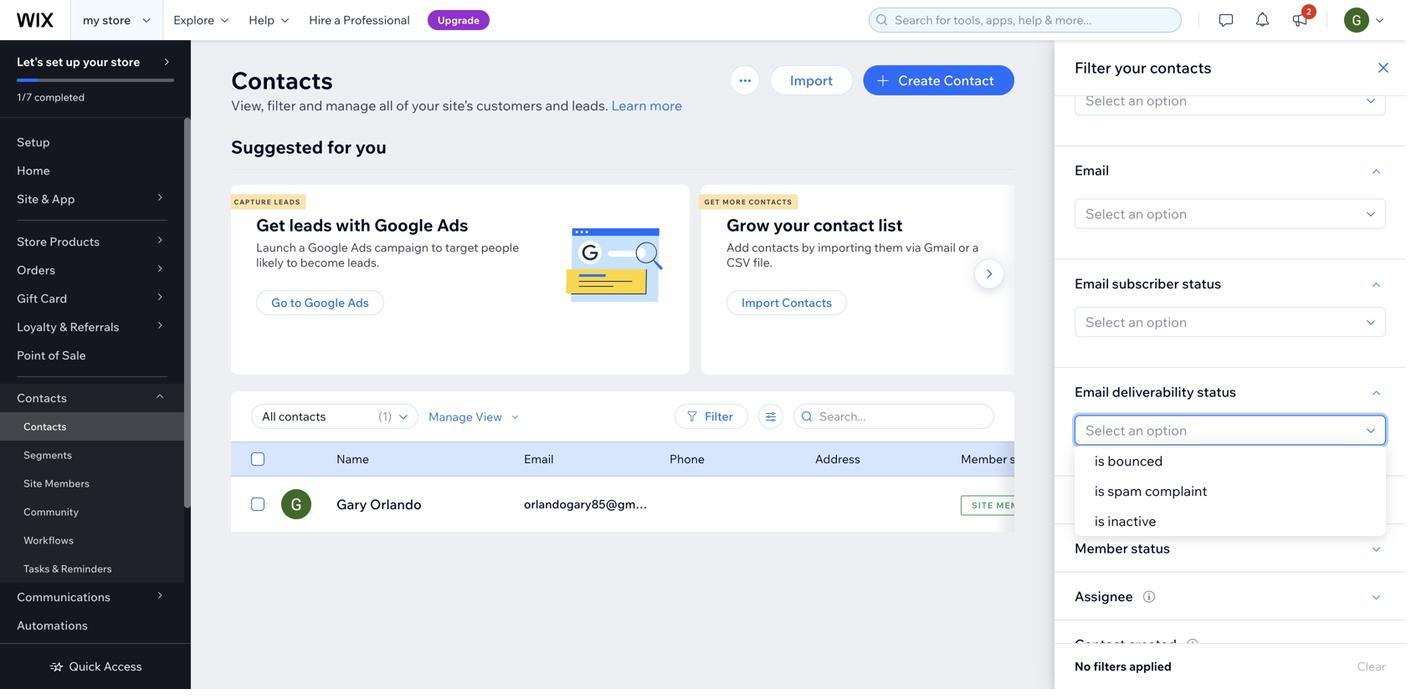 Task type: locate. For each thing, give the bounding box(es) containing it.
& inside dropdown button
[[60, 320, 67, 334]]

community
[[23, 506, 79, 519]]

contacts
[[231, 66, 333, 95], [782, 295, 832, 310], [17, 391, 67, 406], [23, 421, 66, 433]]

ads up 'target'
[[437, 215, 468, 236]]

google up become
[[308, 240, 348, 255]]

list
[[229, 185, 1167, 375]]

gary orlando image
[[281, 490, 311, 520]]

automations
[[17, 619, 88, 633]]

1 horizontal spatial of
[[396, 97, 409, 114]]

is left 'bounced'
[[1095, 453, 1105, 470]]

site & app
[[17, 192, 75, 206]]

select an option field for email subscriber status
[[1081, 308, 1362, 336]]

orlando
[[370, 496, 422, 513]]

a
[[334, 13, 341, 27], [299, 240, 305, 255], [973, 240, 979, 255]]

1 horizontal spatial contact
[[1075, 636, 1125, 653]]

and right customers
[[545, 97, 569, 114]]

& right loyalty
[[60, 320, 67, 334]]

0 vertical spatial of
[[396, 97, 409, 114]]

Select an option field
[[1081, 86, 1362, 115], [1081, 200, 1362, 228], [1081, 308, 1362, 336], [1081, 416, 1362, 445]]

select an option field for email
[[1081, 200, 1362, 228]]

0 vertical spatial import
[[790, 72, 833, 89]]

a right hire
[[334, 13, 341, 27]]

capture leads
[[234, 198, 301, 206]]

status down inactive at bottom right
[[1131, 540, 1170, 557]]

card
[[40, 291, 67, 306]]

leads. down with
[[347, 255, 379, 270]]

contacts down the 'by'
[[782, 295, 832, 310]]

None checkbox
[[251, 495, 265, 515]]

status
[[1182, 275, 1221, 292], [1197, 384, 1236, 400], [1010, 452, 1044, 467], [1131, 540, 1170, 557]]

to down launch
[[286, 255, 298, 270]]

google inside "button"
[[304, 295, 345, 310]]

ads down with
[[351, 240, 372, 255]]

2
[[1307, 6, 1312, 17]]

import
[[790, 72, 833, 89], [742, 295, 779, 310]]

filter button
[[675, 404, 748, 429]]

Search for tools, apps, help & more... field
[[890, 8, 1176, 32]]

community link
[[0, 498, 184, 527]]

of left sale at the left bottom of the page
[[48, 348, 59, 363]]

your inside contacts view, filter and manage all of your site's customers and leads. learn more
[[412, 97, 440, 114]]

contacts up filter
[[231, 66, 333, 95]]

ads down get leads with google ads launch a google ads campaign to target people likely to become leads.
[[348, 295, 369, 310]]

filter inside button
[[705, 409, 733, 424]]

get more contacts
[[704, 198, 792, 206]]

contacts inside popup button
[[17, 391, 67, 406]]

view,
[[231, 97, 264, 114]]

store products button
[[0, 228, 184, 256]]

1 horizontal spatial &
[[52, 563, 59, 575]]

1 horizontal spatial member status
[[1075, 540, 1170, 557]]

upgrade
[[438, 14, 480, 26]]

1/7
[[17, 91, 32, 103]]

google down become
[[304, 295, 345, 310]]

member status down is inactive
[[1075, 540, 1170, 557]]

is bounced
[[1095, 453, 1163, 470]]

to
[[431, 240, 442, 255], [286, 255, 298, 270], [290, 295, 302, 310]]

1 vertical spatial contact
[[1075, 636, 1125, 653]]

1 vertical spatial is
[[1095, 483, 1105, 500]]

2 and from the left
[[545, 97, 569, 114]]

& inside popup button
[[41, 192, 49, 206]]

1 horizontal spatial and
[[545, 97, 569, 114]]

3 select an option field from the top
[[1081, 308, 1362, 336]]

store down the my store
[[111, 54, 140, 69]]

import inside button
[[742, 295, 779, 310]]

1 vertical spatial filter
[[705, 409, 733, 424]]

to left 'target'
[[431, 240, 442, 255]]

your inside grow your contact list add contacts by importing them via gmail or a csv file.
[[774, 215, 810, 236]]

all
[[379, 97, 393, 114]]

1 vertical spatial google
[[308, 240, 348, 255]]

member status up 'site member'
[[961, 452, 1044, 467]]

1 vertical spatial of
[[48, 348, 59, 363]]

&
[[41, 192, 49, 206], [60, 320, 67, 334], [52, 563, 59, 575]]

0 horizontal spatial and
[[299, 97, 323, 114]]

email subscriber status
[[1075, 275, 1221, 292]]

site for site & app
[[17, 192, 39, 206]]

2 select an option field from the top
[[1081, 200, 1362, 228]]

4 select an option field from the top
[[1081, 416, 1362, 445]]

& for tasks
[[52, 563, 59, 575]]

filter for filter
[[705, 409, 733, 424]]

2 vertical spatial site
[[972, 501, 994, 511]]

site for site members
[[23, 478, 42, 490]]

0 vertical spatial &
[[41, 192, 49, 206]]

store products
[[17, 234, 100, 249]]

deliverability
[[1112, 384, 1194, 400]]

automations link
[[0, 612, 184, 640]]

manage
[[429, 410, 473, 424]]

import button
[[770, 65, 853, 95]]

filter for filter your contacts
[[1075, 58, 1111, 77]]

0 horizontal spatial &
[[41, 192, 49, 206]]

gmail
[[924, 240, 956, 255]]

1 is from the top
[[1095, 453, 1105, 470]]

0 horizontal spatial contact
[[944, 72, 994, 89]]

2 vertical spatial to
[[290, 295, 302, 310]]

google up the campaign
[[374, 215, 433, 236]]

2 vertical spatial ads
[[348, 295, 369, 310]]

is
[[1095, 453, 1105, 470], [1095, 483, 1105, 500], [1095, 513, 1105, 530]]

assignee
[[1075, 588, 1133, 605]]

0 horizontal spatial of
[[48, 348, 59, 363]]

contact up filters
[[1075, 636, 1125, 653]]

to right go
[[290, 295, 302, 310]]

store right my
[[102, 13, 131, 27]]

1 vertical spatial store
[[111, 54, 140, 69]]

0 vertical spatial contact
[[944, 72, 994, 89]]

contacts
[[1150, 58, 1212, 77], [752, 240, 799, 255]]

status up 'site member'
[[1010, 452, 1044, 467]]

2 is from the top
[[1095, 483, 1105, 500]]

segments link
[[0, 441, 184, 470]]

campaign
[[374, 240, 429, 255]]

contact
[[814, 215, 875, 236]]

view
[[476, 410, 502, 424]]

2 vertical spatial member
[[1075, 540, 1128, 557]]

1 horizontal spatial leads.
[[572, 97, 608, 114]]

1 vertical spatial &
[[60, 320, 67, 334]]

1 vertical spatial leads.
[[347, 255, 379, 270]]

site & app button
[[0, 185, 184, 213]]

0 horizontal spatial leads.
[[347, 255, 379, 270]]

0 horizontal spatial import
[[742, 295, 779, 310]]

a down leads
[[299, 240, 305, 255]]

is spam complaint
[[1095, 483, 1207, 500]]

list box
[[1075, 446, 1386, 537]]

1 vertical spatial import
[[742, 295, 779, 310]]

None checkbox
[[251, 449, 265, 470]]

for
[[327, 136, 352, 158]]

2 horizontal spatial &
[[60, 320, 67, 334]]

gift
[[17, 291, 38, 306]]

0 vertical spatial to
[[431, 240, 442, 255]]

go to google ads button
[[256, 290, 384, 316]]

& right tasks
[[52, 563, 59, 575]]

2 vertical spatial is
[[1095, 513, 1105, 530]]

contact right create
[[944, 72, 994, 89]]

help button
[[239, 0, 299, 40]]

sidebar element
[[0, 40, 191, 690]]

loyalty & referrals button
[[0, 313, 184, 342]]

a right or
[[973, 240, 979, 255]]

0 horizontal spatial contacts
[[752, 240, 799, 255]]

import inside import 'button'
[[790, 72, 833, 89]]

0 vertical spatial is
[[1095, 453, 1105, 470]]

contacts link
[[0, 413, 184, 441]]

them
[[874, 240, 903, 255]]

go to google ads
[[271, 295, 369, 310]]

get
[[704, 198, 720, 206]]

1 select an option field from the top
[[1081, 86, 1362, 115]]

import contacts button
[[727, 290, 847, 316]]

by
[[802, 240, 815, 255]]

1 vertical spatial contacts
[[752, 240, 799, 255]]

and
[[299, 97, 323, 114], [545, 97, 569, 114]]

0 vertical spatial site
[[17, 192, 39, 206]]

2 vertical spatial google
[[304, 295, 345, 310]]

2 horizontal spatial a
[[973, 240, 979, 255]]

phone up is inactive
[[1075, 492, 1115, 509]]

point
[[17, 348, 45, 363]]

and right filter
[[299, 97, 323, 114]]

1 horizontal spatial phone
[[1075, 492, 1115, 509]]

1 horizontal spatial a
[[334, 13, 341, 27]]

gary orlando
[[336, 496, 422, 513]]

0 vertical spatial filter
[[1075, 58, 1111, 77]]

1 vertical spatial to
[[286, 255, 298, 270]]

0 vertical spatial contacts
[[1150, 58, 1212, 77]]

& for loyalty
[[60, 320, 67, 334]]

set
[[46, 54, 63, 69]]

0 horizontal spatial a
[[299, 240, 305, 255]]

1 vertical spatial member status
[[1075, 540, 1170, 557]]

1 horizontal spatial contacts
[[1150, 58, 1212, 77]]

grow your contact list add contacts by importing them via gmail or a csv file.
[[727, 215, 979, 270]]

ads inside "button"
[[348, 295, 369, 310]]

site inside popup button
[[17, 192, 39, 206]]

customers
[[476, 97, 542, 114]]

list containing get leads with google ads
[[229, 185, 1167, 375]]

capture
[[234, 198, 272, 206]]

store
[[102, 13, 131, 27], [111, 54, 140, 69]]

2 vertical spatial &
[[52, 563, 59, 575]]

create
[[898, 72, 941, 89]]

go
[[271, 295, 288, 310]]

site's
[[443, 97, 473, 114]]

more
[[723, 198, 747, 206]]

setup link
[[0, 128, 184, 157]]

my store
[[83, 13, 131, 27]]

0 horizontal spatial member status
[[961, 452, 1044, 467]]

up
[[66, 54, 80, 69]]

ads
[[437, 215, 468, 236], [351, 240, 372, 255], [348, 295, 369, 310]]

1 horizontal spatial import
[[790, 72, 833, 89]]

list box containing is bounced
[[1075, 446, 1386, 537]]

1 horizontal spatial filter
[[1075, 58, 1111, 77]]

of right all
[[396, 97, 409, 114]]

setup
[[17, 135, 50, 149]]

is left inactive at bottom right
[[1095, 513, 1105, 530]]

leads. left learn
[[572, 97, 608, 114]]

import for import contacts
[[742, 295, 779, 310]]

)
[[388, 409, 392, 424]]

email deliverability status
[[1075, 384, 1236, 400]]

contacts down point of sale
[[17, 391, 67, 406]]

is left spam
[[1095, 483, 1105, 500]]

google
[[374, 215, 433, 236], [308, 240, 348, 255], [304, 295, 345, 310]]

0 horizontal spatial phone
[[670, 452, 705, 467]]

1/7 completed
[[17, 91, 85, 103]]

contacts
[[749, 198, 792, 206]]

& left app on the top left of page
[[41, 192, 49, 206]]

contacts up segments
[[23, 421, 66, 433]]

explore
[[173, 13, 214, 27]]

access
[[104, 660, 142, 674]]

phone down filter button
[[670, 452, 705, 467]]

0 vertical spatial store
[[102, 13, 131, 27]]

Unsaved view field
[[257, 405, 373, 429]]

get
[[256, 215, 285, 236]]

bounced
[[1108, 453, 1163, 470]]

3 is from the top
[[1095, 513, 1105, 530]]

learn
[[611, 97, 647, 114]]

0 horizontal spatial filter
[[705, 409, 733, 424]]

0 vertical spatial leads.
[[572, 97, 608, 114]]

1 vertical spatial site
[[23, 478, 42, 490]]

contact created
[[1075, 636, 1177, 653]]



Task type: vqa. For each thing, say whether or not it's contained in the screenshot.
info
no



Task type: describe. For each thing, give the bounding box(es) containing it.
site member
[[972, 501, 1039, 511]]

contacts inside button
[[782, 295, 832, 310]]

contact inside 'button'
[[944, 72, 994, 89]]

target
[[445, 240, 478, 255]]

import for import
[[790, 72, 833, 89]]

0 vertical spatial google
[[374, 215, 433, 236]]

get leads with google ads launch a google ads campaign to target people likely to become leads.
[[256, 215, 519, 270]]

leads
[[289, 215, 332, 236]]

orlandogary85@gmail.com
[[524, 497, 675, 512]]

subscriber
[[1112, 275, 1179, 292]]

site members link
[[0, 470, 184, 498]]

site for site member
[[972, 501, 994, 511]]

of inside sidebar element
[[48, 348, 59, 363]]

0 vertical spatial phone
[[670, 452, 705, 467]]

add
[[727, 240, 749, 255]]

contacts inside grow your contact list add contacts by importing them via gmail or a csv file.
[[752, 240, 799, 255]]

let's set up your store
[[17, 54, 140, 69]]

via
[[906, 240, 921, 255]]

is for is bounced
[[1095, 453, 1105, 470]]

quick
[[69, 660, 101, 674]]

tasks
[[23, 563, 50, 575]]

workflows link
[[0, 527, 184, 555]]

reminders
[[61, 563, 112, 575]]

sale
[[62, 348, 86, 363]]

manage
[[326, 97, 376, 114]]

hire a professional
[[309, 13, 410, 27]]

tasks & reminders link
[[0, 555, 184, 583]]

contacts inside contacts view, filter and manage all of your site's customers and leads. learn more
[[231, 66, 333, 95]]

list
[[878, 215, 903, 236]]

select an option field for email deliverability status
[[1081, 416, 1362, 445]]

inactive
[[1108, 513, 1156, 530]]

manage view button
[[429, 410, 522, 425]]

products
[[50, 234, 100, 249]]

store inside sidebar element
[[111, 54, 140, 69]]

home link
[[0, 157, 184, 185]]

to inside "button"
[[290, 295, 302, 310]]

let's
[[17, 54, 43, 69]]

segments
[[23, 449, 72, 462]]

people
[[481, 240, 519, 255]]

leads. inside contacts view, filter and manage all of your site's customers and leads. learn more
[[572, 97, 608, 114]]

a inside grow your contact list add contacts by importing them via gmail or a csv file.
[[973, 240, 979, 255]]

suggested
[[231, 136, 323, 158]]

address
[[815, 452, 860, 467]]

status right subscriber
[[1182, 275, 1221, 292]]

or
[[959, 240, 970, 255]]

home
[[17, 163, 50, 178]]

professional
[[343, 13, 410, 27]]

grow
[[727, 215, 770, 236]]

more
[[650, 97, 682, 114]]

app
[[52, 192, 75, 206]]

contacts view, filter and manage all of your site's customers and leads. learn more
[[231, 66, 682, 114]]

orders
[[17, 263, 55, 277]]

1 vertical spatial phone
[[1075, 492, 1115, 509]]

is inactive
[[1095, 513, 1156, 530]]

communications button
[[0, 583, 184, 612]]

filters
[[1094, 660, 1127, 674]]

tasks & reminders
[[23, 563, 112, 575]]

( 1 )
[[379, 409, 392, 424]]

Search... field
[[814, 405, 989, 429]]

suggested for you
[[231, 136, 387, 158]]

a inside get leads with google ads launch a google ads campaign to target people likely to become leads.
[[299, 240, 305, 255]]

quick access
[[69, 660, 142, 674]]

create contact
[[898, 72, 994, 89]]

loyalty
[[17, 320, 57, 334]]

with
[[336, 215, 371, 236]]

csv
[[727, 255, 751, 270]]

is for is inactive
[[1095, 513, 1105, 530]]

of inside contacts view, filter and manage all of your site's customers and leads. learn more
[[396, 97, 409, 114]]

site members
[[23, 478, 90, 490]]

workflows
[[23, 534, 74, 547]]

filter your contacts
[[1075, 58, 1212, 77]]

applied
[[1129, 660, 1172, 674]]

become
[[300, 255, 345, 270]]

is for is spam complaint
[[1095, 483, 1105, 500]]

launch
[[256, 240, 296, 255]]

leads. inside get leads with google ads launch a google ads campaign to target people likely to become leads.
[[347, 255, 379, 270]]

loyalty & referrals
[[17, 320, 119, 334]]

referrals
[[70, 320, 119, 334]]

0 vertical spatial member
[[961, 452, 1007, 467]]

1 vertical spatial member
[[996, 501, 1039, 511]]

your inside sidebar element
[[83, 54, 108, 69]]

you
[[356, 136, 387, 158]]

hire
[[309, 13, 332, 27]]

import contacts
[[742, 295, 832, 310]]

1
[[382, 409, 388, 424]]

no
[[1075, 660, 1091, 674]]

no filters applied
[[1075, 660, 1172, 674]]

0 vertical spatial member status
[[961, 452, 1044, 467]]

complaint
[[1145, 483, 1207, 500]]

point of sale
[[17, 348, 86, 363]]

manage view
[[429, 410, 502, 424]]

& for site
[[41, 192, 49, 206]]

name
[[336, 452, 369, 467]]

1 vertical spatial ads
[[351, 240, 372, 255]]

created
[[1128, 636, 1177, 653]]

0 vertical spatial ads
[[437, 215, 468, 236]]

spam
[[1108, 483, 1142, 500]]

leads
[[274, 198, 301, 206]]

members
[[45, 478, 90, 490]]

importing
[[818, 240, 872, 255]]

hire a professional link
[[299, 0, 420, 40]]

status right deliverability
[[1197, 384, 1236, 400]]

1 and from the left
[[299, 97, 323, 114]]



